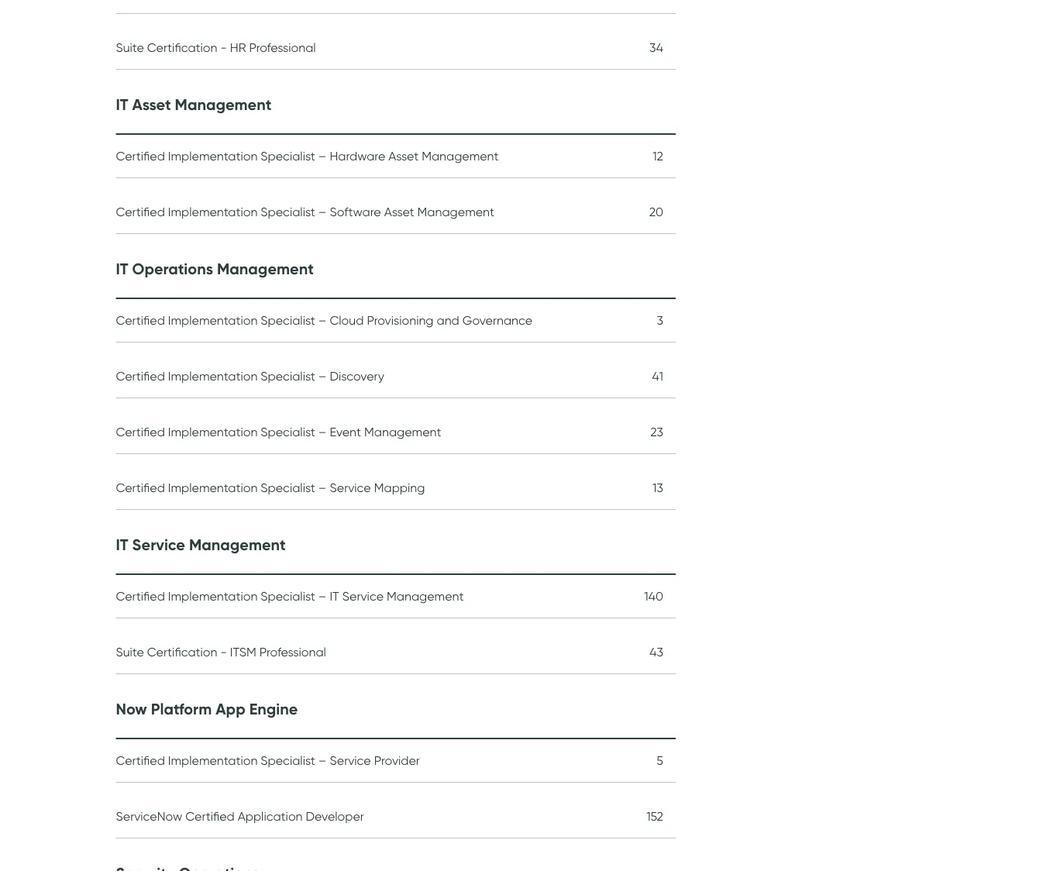 Task type: describe. For each thing, give the bounding box(es) containing it.
0 vertical spatial asset
[[132, 95, 171, 115]]

specialist for certified implementation specialist – it service management
[[261, 589, 315, 604]]

suite certification - hr professional
[[116, 40, 316, 55]]

and
[[437, 313, 460, 328]]

specialist for certified implementation specialist – event management
[[261, 425, 315, 440]]

certified implementation specialist – it service management
[[116, 589, 464, 604]]

it operations management
[[116, 259, 314, 279]]

app
[[216, 700, 246, 719]]

implementation for certified implementation specialist – service mapping
[[168, 480, 258, 496]]

operations
[[132, 259, 213, 279]]

– for certified implementation specialist – cloud provisioning and governance
[[319, 313, 327, 328]]

certified implementation specialist – hardware asset management
[[116, 149, 499, 164]]

itsm
[[230, 645, 256, 660]]

provider
[[374, 753, 420, 769]]

implementation for certified implementation specialist – service provider
[[168, 753, 258, 769]]

152
[[647, 809, 664, 824]]

certified for certified implementation specialist – discovery
[[116, 369, 165, 384]]

implementation for certified implementation specialist – event management
[[168, 425, 258, 440]]

20
[[649, 204, 664, 220]]

implementation for certified implementation specialist – it service management
[[168, 589, 258, 604]]

– for certified implementation specialist – discovery
[[319, 369, 327, 384]]

event
[[330, 425, 361, 440]]

discovery
[[330, 369, 384, 384]]

specialist for certified implementation specialist – service provider
[[261, 753, 315, 769]]

suite for suite certification - hr professional
[[116, 40, 144, 55]]

12
[[653, 149, 664, 164]]

certified for certified implementation specialist – cloud provisioning and governance
[[116, 313, 165, 328]]

certified implementation specialist – service provider
[[116, 753, 420, 769]]

41
[[653, 369, 664, 384]]

certified for certified implementation specialist – event management
[[116, 425, 165, 440]]

it service management
[[116, 536, 286, 555]]

it for it service management
[[116, 536, 128, 555]]

hardware
[[330, 149, 386, 164]]

certification for itsm
[[147, 645, 217, 660]]

platform
[[151, 700, 212, 719]]

– for certified implementation specialist – it service management
[[319, 589, 327, 604]]

– for certified implementation specialist – service mapping
[[319, 480, 327, 496]]

- for hr
[[221, 40, 227, 55]]

provisioning
[[367, 313, 434, 328]]

23
[[651, 425, 664, 440]]

certified implementation specialist – discovery
[[116, 369, 384, 384]]

asset for certified implementation specialist – hardware asset management
[[389, 149, 419, 164]]

engine
[[249, 700, 298, 719]]



Task type: locate. For each thing, give the bounding box(es) containing it.
34
[[650, 40, 664, 55]]

0 vertical spatial suite
[[116, 40, 144, 55]]

5 – from the top
[[319, 425, 327, 440]]

2 – from the top
[[319, 204, 327, 220]]

0 vertical spatial professional
[[249, 40, 316, 55]]

it asset management
[[116, 95, 272, 115]]

3 implementation from the top
[[168, 313, 258, 328]]

asset
[[132, 95, 171, 115], [389, 149, 419, 164], [384, 204, 414, 220]]

professional right the hr
[[249, 40, 316, 55]]

implementation for certified implementation specialist – hardware asset management
[[168, 149, 258, 164]]

1 specialist from the top
[[261, 149, 315, 164]]

7 specialist from the top
[[261, 589, 315, 604]]

4 implementation from the top
[[168, 369, 258, 384]]

certification
[[147, 40, 217, 55], [147, 645, 217, 660]]

4 specialist from the top
[[261, 369, 315, 384]]

certification left the hr
[[147, 40, 217, 55]]

professional for suite certification - hr professional
[[249, 40, 316, 55]]

0 vertical spatial certification
[[147, 40, 217, 55]]

servicenow certified application developer
[[116, 809, 364, 824]]

specialist for certified implementation specialist – cloud provisioning and governance
[[261, 313, 315, 328]]

certified for certified implementation specialist – hardware asset management
[[116, 149, 165, 164]]

1 vertical spatial suite
[[116, 645, 144, 660]]

service
[[330, 480, 371, 496], [132, 536, 185, 555], [342, 589, 384, 604], [330, 753, 371, 769]]

7 implementation from the top
[[168, 589, 258, 604]]

5 implementation from the top
[[168, 425, 258, 440]]

6 implementation from the top
[[168, 480, 258, 496]]

now
[[116, 700, 147, 719]]

– for certified implementation specialist – hardware asset management
[[319, 149, 327, 164]]

1 suite from the top
[[116, 40, 144, 55]]

1 implementation from the top
[[168, 149, 258, 164]]

8 implementation from the top
[[168, 753, 258, 769]]

it for it asset management
[[116, 95, 128, 115]]

management
[[175, 95, 272, 115], [422, 149, 499, 164], [418, 204, 495, 220], [217, 259, 314, 279], [364, 425, 441, 440], [189, 536, 286, 555], [387, 589, 464, 604]]

6 – from the top
[[319, 480, 327, 496]]

4 – from the top
[[319, 369, 327, 384]]

certified for certified implementation specialist – it service management
[[116, 589, 165, 604]]

– for certified implementation specialist – service provider
[[319, 753, 327, 769]]

hr
[[230, 40, 246, 55]]

implementation for certified implementation specialist – software asset management
[[168, 204, 258, 220]]

1 vertical spatial asset
[[389, 149, 419, 164]]

asset for certified implementation specialist – software asset management
[[384, 204, 414, 220]]

- left itsm
[[221, 645, 227, 660]]

software
[[330, 204, 381, 220]]

–
[[319, 149, 327, 164], [319, 204, 327, 220], [319, 313, 327, 328], [319, 369, 327, 384], [319, 425, 327, 440], [319, 480, 327, 496], [319, 589, 327, 604], [319, 753, 327, 769]]

certification for hr
[[147, 40, 217, 55]]

140
[[644, 589, 664, 604]]

now platform app engine
[[116, 700, 298, 719]]

certification up platform
[[147, 645, 217, 660]]

1 certification from the top
[[147, 40, 217, 55]]

certified implementation specialist – event management
[[116, 425, 441, 440]]

43
[[650, 645, 664, 660]]

cloud
[[330, 313, 364, 328]]

certified for certified implementation specialist – service mapping
[[116, 480, 165, 496]]

servicenow
[[116, 809, 182, 824]]

application
[[238, 809, 303, 824]]

certified implementation specialist – service mapping
[[116, 480, 425, 496]]

it for it operations management
[[116, 259, 128, 279]]

1 – from the top
[[319, 149, 327, 164]]

1 vertical spatial professional
[[260, 645, 326, 660]]

– for certified implementation specialist – event management
[[319, 425, 327, 440]]

certified implementation specialist – cloud provisioning and governance
[[116, 313, 533, 328]]

professional for suite certification - itsm professional
[[260, 645, 326, 660]]

1 vertical spatial certification
[[147, 645, 217, 660]]

suite
[[116, 40, 144, 55], [116, 645, 144, 660]]

2 certification from the top
[[147, 645, 217, 660]]

- left the hr
[[221, 40, 227, 55]]

certified
[[116, 149, 165, 164], [116, 204, 165, 220], [116, 313, 165, 328], [116, 369, 165, 384], [116, 425, 165, 440], [116, 480, 165, 496], [116, 589, 165, 604], [116, 753, 165, 769], [186, 809, 235, 824]]

developer
[[306, 809, 364, 824]]

3 – from the top
[[319, 313, 327, 328]]

3
[[657, 313, 664, 328]]

suite certification - itsm professional
[[116, 645, 326, 660]]

6 specialist from the top
[[261, 480, 315, 496]]

5 specialist from the top
[[261, 425, 315, 440]]

specialist for certified implementation specialist – hardware asset management
[[261, 149, 315, 164]]

3 specialist from the top
[[261, 313, 315, 328]]

2 - from the top
[[221, 645, 227, 660]]

specialist
[[261, 149, 315, 164], [261, 204, 315, 220], [261, 313, 315, 328], [261, 369, 315, 384], [261, 425, 315, 440], [261, 480, 315, 496], [261, 589, 315, 604], [261, 753, 315, 769]]

certified for certified implementation specialist – software asset management
[[116, 204, 165, 220]]

0 vertical spatial -
[[221, 40, 227, 55]]

suite for suite certification - itsm professional
[[116, 645, 144, 660]]

-
[[221, 40, 227, 55], [221, 645, 227, 660]]

governance
[[463, 313, 533, 328]]

implementation for certified implementation specialist – cloud provisioning and governance
[[168, 313, 258, 328]]

1 vertical spatial -
[[221, 645, 227, 660]]

professional
[[249, 40, 316, 55], [260, 645, 326, 660]]

certified for certified implementation specialist – service provider
[[116, 753, 165, 769]]

implementation
[[168, 149, 258, 164], [168, 204, 258, 220], [168, 313, 258, 328], [168, 369, 258, 384], [168, 425, 258, 440], [168, 480, 258, 496], [168, 589, 258, 604], [168, 753, 258, 769]]

it
[[116, 95, 128, 115], [116, 259, 128, 279], [116, 536, 128, 555], [330, 589, 339, 604]]

specialist for certified implementation specialist – discovery
[[261, 369, 315, 384]]

8 – from the top
[[319, 753, 327, 769]]

1 - from the top
[[221, 40, 227, 55]]

2 implementation from the top
[[168, 204, 258, 220]]

– for certified implementation specialist – software asset management
[[319, 204, 327, 220]]

2 suite from the top
[[116, 645, 144, 660]]

7 – from the top
[[319, 589, 327, 604]]

specialist for certified implementation specialist – service mapping
[[261, 480, 315, 496]]

8 specialist from the top
[[261, 753, 315, 769]]

mapping
[[374, 480, 425, 496]]

2 specialist from the top
[[261, 204, 315, 220]]

professional right itsm
[[260, 645, 326, 660]]

- for itsm
[[221, 645, 227, 660]]

5
[[657, 753, 664, 769]]

specialist for certified implementation specialist – software asset management
[[261, 204, 315, 220]]

certified implementation specialist – software asset management
[[116, 204, 495, 220]]

13
[[653, 480, 664, 496]]

2 vertical spatial asset
[[384, 204, 414, 220]]

implementation for certified implementation specialist – discovery
[[168, 369, 258, 384]]



Task type: vqa. For each thing, say whether or not it's contained in the screenshot.


